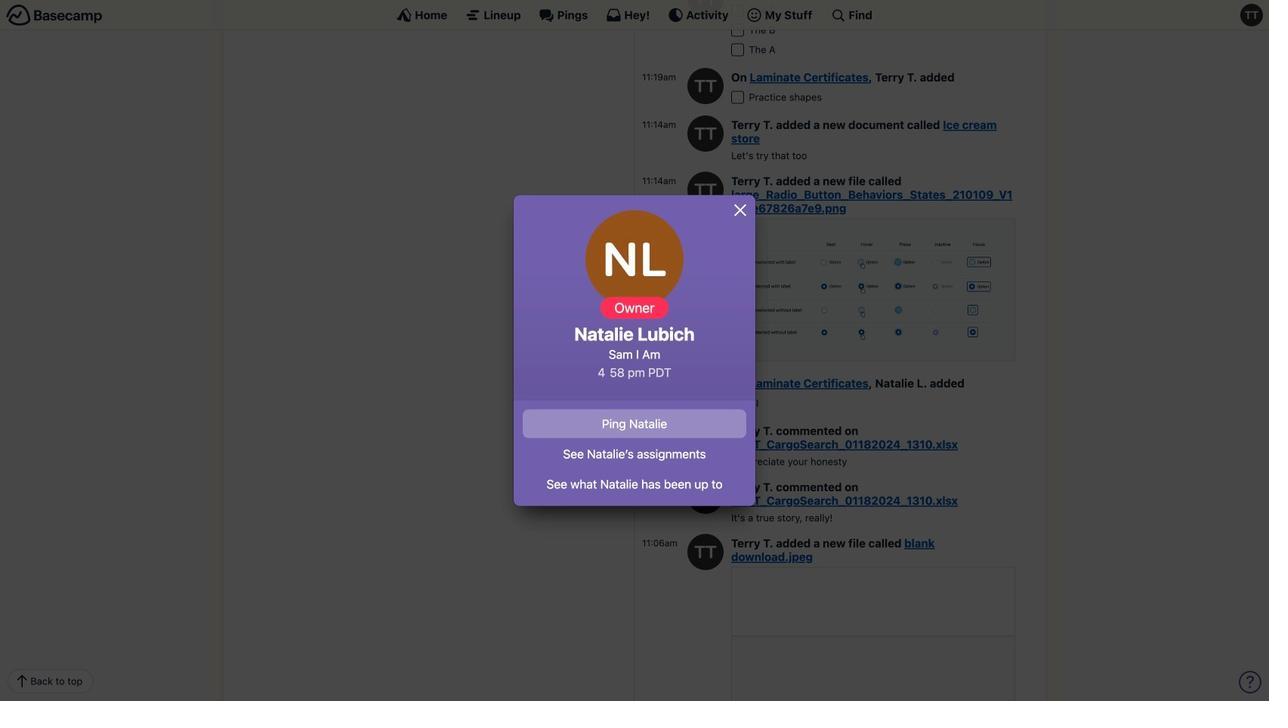 Task type: vqa. For each thing, say whether or not it's contained in the screenshot.
1st 11:14am element from the top Terry Turtle image
yes



Task type: locate. For each thing, give the bounding box(es) containing it.
11:19am element
[[642, 72, 676, 82]]

switch accounts image
[[6, 4, 103, 27]]

terry turtle image
[[1241, 4, 1263, 26], [688, 68, 724, 104], [688, 116, 724, 152], [688, 422, 724, 458]]

2 terry turtle image from the top
[[688, 478, 724, 515]]

natalie lubich image
[[688, 374, 724, 411]]

3 terry turtle image from the top
[[688, 535, 724, 571]]

keyboard shortcut: ⌘ + / image
[[831, 8, 846, 23]]

terry turtle image
[[688, 172, 724, 208], [688, 478, 724, 515], [688, 535, 724, 571]]

1 vertical spatial terry turtle image
[[688, 478, 724, 515]]

terry turtle image for 11:08am element at the bottom right of page
[[688, 478, 724, 515]]

1 vertical spatial 11:14am element
[[642, 176, 676, 186]]

11:08am element
[[642, 482, 678, 493]]

2 vertical spatial terry turtle image
[[688, 535, 724, 571]]

11:06am element
[[642, 539, 678, 549]]

11:14am element
[[642, 120, 676, 130], [642, 176, 676, 186]]

0 vertical spatial terry turtle image
[[688, 172, 724, 208]]

1 terry turtle image from the top
[[688, 172, 724, 208]]

natalie lubich image
[[586, 210, 684, 309], [586, 210, 684, 309]]

0 vertical spatial 11:14am element
[[642, 120, 676, 130]]



Task type: describe. For each thing, give the bounding box(es) containing it.
1 11:14am element from the top
[[642, 120, 676, 130]]

11:12am element
[[642, 378, 676, 389]]

2 11:14am element from the top
[[642, 176, 676, 186]]

terry turtle image for 11:06am element
[[688, 535, 724, 571]]

11:09am element
[[642, 426, 678, 436]]

main element
[[0, 0, 1269, 30]]



